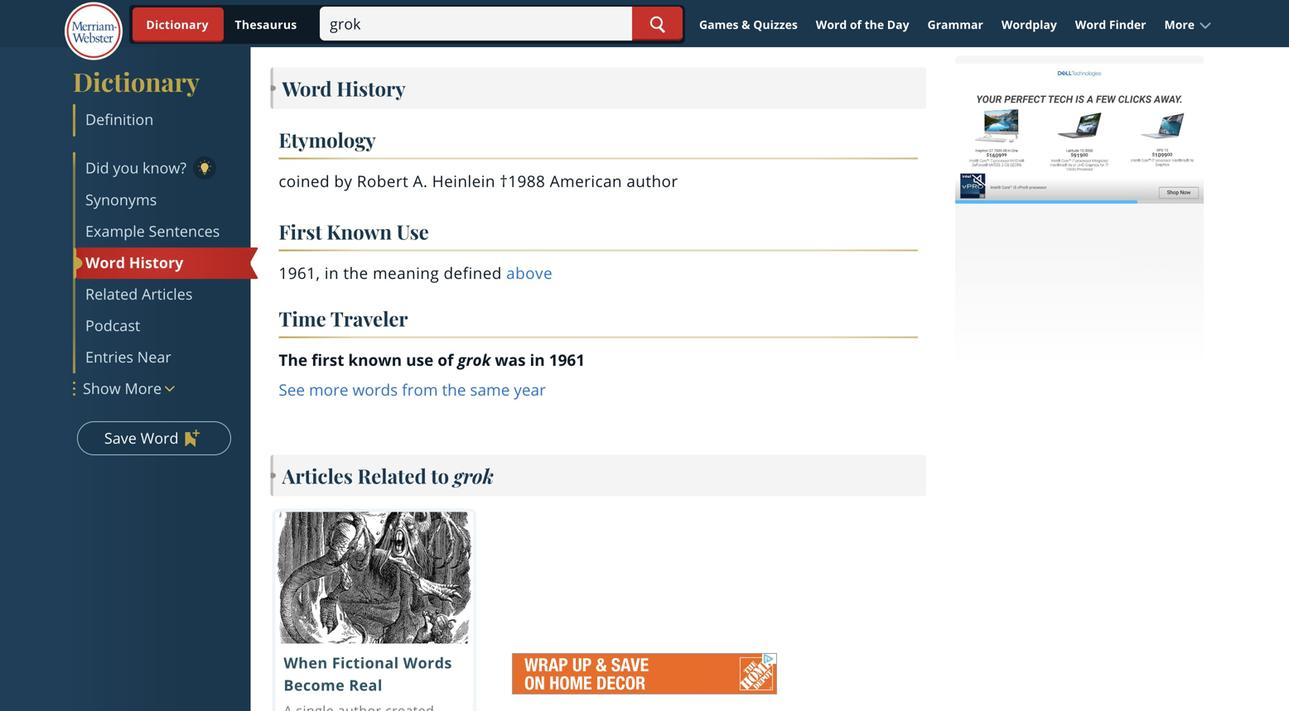 Task type: describe. For each thing, give the bounding box(es) containing it.
1961,
[[279, 262, 320, 284]]

synonyms link
[[75, 185, 248, 216]]

grok inside the first known use of grok was                                          in 1961 see more words from the same year
[[458, 349, 491, 371]]

same
[[470, 379, 510, 401]]

wordplay link
[[994, 10, 1065, 39]]

word history link
[[74, 248, 259, 279]]

word right quizzes
[[816, 17, 847, 32]]

when
[[284, 654, 328, 674]]

0 vertical spatial in
[[325, 262, 339, 284]]

1961
[[549, 349, 585, 371]]

word down example
[[85, 253, 125, 273]]

year
[[514, 379, 546, 401]]

show more button
[[73, 374, 248, 405]]

†1988
[[500, 170, 546, 192]]

when fictional words become real link
[[262, 509, 486, 712]]

above
[[507, 262, 553, 284]]

defined
[[444, 262, 502, 284]]

the for in
[[343, 262, 369, 284]]

words
[[403, 654, 452, 674]]

word of the day
[[816, 17, 910, 32]]

entries near
[[85, 347, 171, 368]]

more button
[[1158, 10, 1220, 39]]

more
[[1165, 17, 1195, 32]]

0 vertical spatial advertisement region
[[474, 0, 723, 34]]

sentences
[[149, 221, 220, 242]]

traveler
[[331, 305, 408, 332]]

you
[[113, 158, 139, 178]]

of inside the first known use of grok was                                          in 1961 see more words from the same year
[[438, 349, 454, 371]]

the for of
[[865, 17, 885, 32]]

Search search field
[[320, 7, 683, 41]]

word up etymology
[[282, 75, 332, 102]]

show more
[[83, 379, 162, 399]]

podcast
[[85, 316, 140, 336]]

merriam webster - established 1828 image
[[65, 2, 123, 62]]

entries
[[85, 347, 133, 368]]

save
[[104, 429, 137, 449]]

show
[[83, 379, 121, 399]]

by
[[334, 170, 353, 192]]

did you know?
[[85, 158, 187, 178]]

heinlein
[[432, 170, 496, 192]]

word of the day link
[[809, 10, 917, 39]]

entries near link
[[75, 342, 248, 374]]

word history inside word history link
[[85, 253, 183, 273]]

&
[[742, 17, 751, 32]]

become
[[284, 676, 345, 696]]

finder
[[1110, 17, 1147, 32]]

time
[[279, 305, 326, 332]]

in inside the first known use of grok was                                          in 1961 see more words from the same year
[[530, 349, 545, 371]]

meaning
[[373, 262, 439, 284]]

1 vertical spatial history
[[129, 253, 183, 273]]

see
[[279, 379, 305, 401]]

save word button
[[77, 422, 231, 456]]

time traveler
[[279, 305, 408, 332]]

synonyms
[[85, 190, 157, 210]]

search word image
[[650, 16, 666, 33]]

word finder
[[1076, 17, 1147, 32]]

save word
[[104, 429, 179, 449]]

related articles link
[[75, 279, 248, 311]]

1 horizontal spatial related
[[358, 463, 427, 489]]

games
[[700, 17, 739, 32]]

1 horizontal spatial word history
[[282, 75, 406, 102]]

definition link
[[75, 104, 248, 136]]

known
[[327, 218, 392, 245]]

to
[[431, 463, 449, 489]]

first
[[279, 218, 322, 245]]

etymology
[[279, 126, 376, 153]]

of inside word of the day link
[[850, 17, 862, 32]]

day
[[888, 17, 910, 32]]



Task type: vqa. For each thing, say whether or not it's contained in the screenshot.
the bottommost advertisement element
no



Task type: locate. For each thing, give the bounding box(es) containing it.
0 vertical spatial grok
[[458, 349, 491, 371]]

grok right to
[[454, 463, 494, 489]]

1 vertical spatial the
[[343, 262, 369, 284]]

in
[[325, 262, 339, 284], [530, 349, 545, 371]]

2 more from the left
[[309, 379, 349, 401]]

0 vertical spatial word history
[[282, 75, 406, 102]]

image1398438641 image
[[275, 513, 473, 644]]

grok
[[458, 349, 491, 371], [454, 463, 494, 489]]

words
[[353, 379, 398, 401]]

1 vertical spatial grok
[[454, 463, 494, 489]]

more
[[125, 379, 162, 399], [309, 379, 349, 401]]

use
[[397, 218, 429, 245]]

1 vertical spatial word history
[[85, 253, 183, 273]]

in right was
[[530, 349, 545, 371]]

advertisement region
[[474, 0, 723, 34], [956, 64, 1204, 271], [512, 654, 777, 695]]

dictionary link
[[73, 64, 258, 99]]

a.
[[413, 170, 428, 192]]

word history up related articles
[[85, 253, 183, 273]]

related articles
[[85, 284, 193, 305]]

articles related to grok
[[282, 463, 494, 489]]

of right use
[[438, 349, 454, 371]]

author
[[627, 170, 678, 192]]

see more words from the same year link
[[279, 379, 546, 401]]

was
[[495, 349, 526, 371]]

toggle search dictionary/thesaurus image
[[133, 7, 224, 42]]

robert
[[357, 170, 409, 192]]

the left the day
[[865, 17, 885, 32]]

did
[[85, 158, 109, 178]]

history
[[337, 75, 406, 102], [129, 253, 183, 273]]

history down example sentences 'link'
[[129, 253, 183, 273]]

dictionary
[[73, 64, 200, 99]]

history up etymology
[[337, 75, 406, 102]]

word left the finder
[[1076, 17, 1107, 32]]

real
[[349, 676, 383, 696]]

the
[[865, 17, 885, 32], [343, 262, 369, 284], [442, 379, 466, 401]]

0 horizontal spatial history
[[129, 253, 183, 273]]

word
[[816, 17, 847, 32], [1076, 17, 1107, 32], [282, 75, 332, 102], [85, 253, 125, 273], [141, 429, 179, 449]]

first known use
[[279, 218, 429, 245]]

word right save
[[141, 429, 179, 449]]

0 vertical spatial history
[[337, 75, 406, 102]]

related
[[85, 284, 138, 305], [358, 463, 427, 489]]

0 horizontal spatial word history
[[85, 253, 183, 273]]

in right 1961,
[[325, 262, 339, 284]]

near
[[137, 347, 171, 368]]

0 vertical spatial related
[[85, 284, 138, 305]]

definition
[[85, 109, 154, 130]]

1 horizontal spatial of
[[850, 17, 862, 32]]

use
[[406, 349, 434, 371]]

grok up same
[[458, 349, 491, 371]]

more down near
[[125, 379, 162, 399]]

the
[[279, 349, 308, 371]]

fictional
[[332, 654, 399, 674]]

2 vertical spatial the
[[442, 379, 466, 401]]

the inside word of the day link
[[865, 17, 885, 32]]

1 vertical spatial advertisement region
[[956, 64, 1204, 271]]

more inside the first known use of grok was                                          in 1961 see more words from the same year
[[309, 379, 349, 401]]

word finder link
[[1068, 10, 1154, 39]]

1 horizontal spatial articles
[[282, 463, 353, 489]]

example
[[85, 221, 145, 242]]

above link
[[507, 262, 553, 284]]

1 vertical spatial in
[[530, 349, 545, 371]]

example sentences link
[[75, 216, 248, 248]]

merriam-webster logo link
[[65, 2, 123, 62]]

1 more from the left
[[125, 379, 162, 399]]

american
[[550, 170, 622, 192]]

when fictional words become real
[[284, 654, 452, 696]]

coined
[[279, 170, 330, 192]]

word inside dropdown button
[[141, 429, 179, 449]]

0 horizontal spatial of
[[438, 349, 454, 371]]

1 horizontal spatial more
[[309, 379, 349, 401]]

know?
[[143, 158, 187, 178]]

did you know? link
[[75, 153, 248, 185]]

more inside button
[[125, 379, 162, 399]]

example sentences
[[85, 221, 220, 242]]

0 horizontal spatial the
[[343, 262, 369, 284]]

of
[[850, 17, 862, 32], [438, 349, 454, 371]]

related up "podcast"
[[85, 284, 138, 305]]

wordplay
[[1002, 17, 1057, 32]]

known
[[348, 349, 402, 371]]

0 horizontal spatial more
[[125, 379, 162, 399]]

first
[[312, 349, 344, 371]]

more down first
[[309, 379, 349, 401]]

grammar
[[928, 17, 984, 32]]

quizzes
[[754, 17, 798, 32]]

2 vertical spatial advertisement region
[[512, 654, 777, 695]]

0 horizontal spatial articles
[[142, 284, 193, 305]]

from
[[402, 379, 438, 401]]

word history up etymology
[[282, 75, 406, 102]]

1 vertical spatial of
[[438, 349, 454, 371]]

grammar link
[[921, 10, 991, 39]]

1 horizontal spatial history
[[337, 75, 406, 102]]

the right from
[[442, 379, 466, 401]]

0 vertical spatial the
[[865, 17, 885, 32]]

0 vertical spatial articles
[[142, 284, 193, 305]]

2 horizontal spatial the
[[865, 17, 885, 32]]

related left to
[[358, 463, 427, 489]]

the inside the first known use of grok was                                          in 1961 see more words from the same year
[[442, 379, 466, 401]]

the first known use of grok was                                          in 1961 see more words from the same year
[[279, 349, 585, 401]]

1 vertical spatial related
[[358, 463, 427, 489]]

1 vertical spatial articles
[[282, 463, 353, 489]]

podcast link
[[75, 311, 248, 342]]

1 horizontal spatial in
[[530, 349, 545, 371]]

1 horizontal spatial the
[[442, 379, 466, 401]]

the down first known use
[[343, 262, 369, 284]]

1961, in the meaning defined above
[[279, 262, 553, 284]]

0 horizontal spatial related
[[85, 284, 138, 305]]

articles
[[142, 284, 193, 305], [282, 463, 353, 489]]

0 horizontal spatial in
[[325, 262, 339, 284]]

0 vertical spatial of
[[850, 17, 862, 32]]

games & quizzes link
[[692, 10, 805, 39]]

coined by robert a. heinlein †1988 american author
[[279, 170, 678, 192]]

of left the day
[[850, 17, 862, 32]]

word history
[[282, 75, 406, 102], [85, 253, 183, 273]]

games & quizzes
[[700, 17, 798, 32]]



